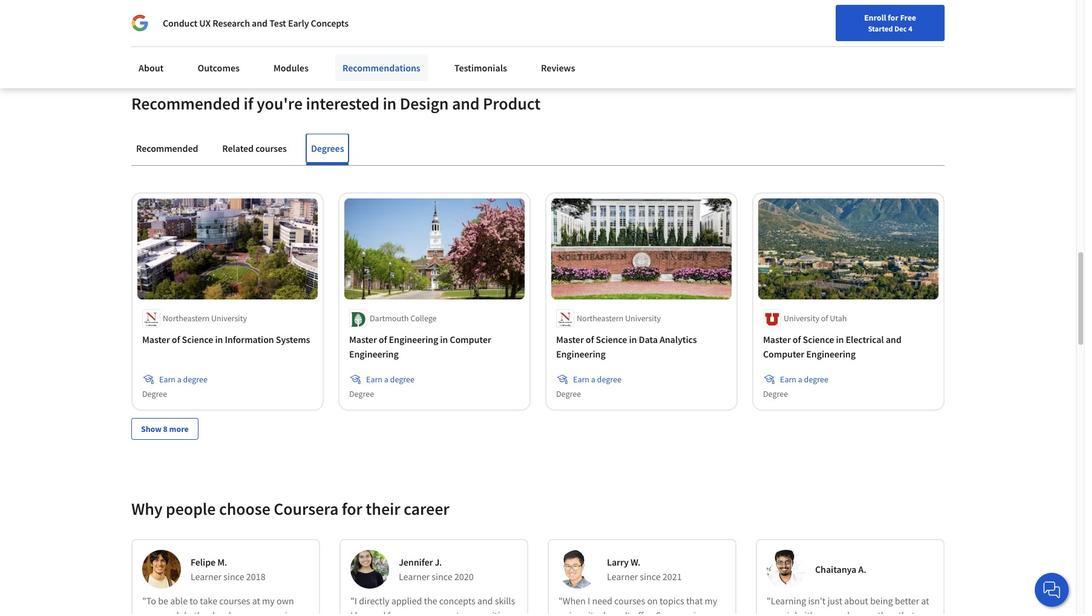 Task type: describe. For each thing, give the bounding box(es) containing it.
engineering inside master of science in data analytics engineering
[[557, 348, 606, 361]]

degree for information
[[183, 374, 208, 385]]

an inside "i directly applied the concepts and skills i learned from my courses to an excitin
[[467, 610, 477, 615]]

of for master of science in information systems
[[172, 334, 180, 346]]

my for that
[[705, 595, 718, 608]]

recommendations
[[343, 62, 421, 74]]

i inside "i directly applied the concepts and skills i learned from my courses to an excitin
[[351, 610, 353, 615]]

master of engineering in computer engineering link
[[349, 333, 520, 362]]

free
[[901, 12, 917, 23]]

courses inside "i directly applied the concepts and skills i learned from my courses to an excitin
[[424, 610, 455, 615]]

skills
[[495, 595, 515, 608]]

about link
[[131, 54, 171, 81]]

about
[[845, 595, 869, 608]]

a for master of science in data analytics engineering
[[591, 374, 596, 385]]

degree for master of science in electrical and computer engineering
[[764, 389, 788, 400]]

w.
[[631, 557, 641, 569]]

that
[[687, 595, 703, 608]]

and left test
[[252, 17, 268, 29]]

recommended for recommended if you're interested in design and product
[[131, 92, 240, 114]]

design
[[400, 92, 449, 114]]

learner for felipe
[[191, 571, 222, 583]]

in for master of engineering in computer engineering
[[440, 334, 448, 346]]

degrees button
[[306, 134, 349, 163]]

so
[[819, 610, 828, 615]]

for inside "enroll for free started dec 4"
[[888, 12, 899, 23]]

university for information
[[211, 313, 247, 324]]

of for master of science in electrical and computer engineering
[[793, 334, 801, 346]]

show 8 more
[[141, 424, 189, 435]]

on
[[648, 595, 658, 608]]

english button
[[823, 0, 896, 39]]

people
[[166, 499, 216, 520]]

chaitanya a.
[[816, 564, 867, 576]]

my inside "i directly applied the concepts and skills i learned from my courses to an excitin
[[409, 610, 422, 615]]

learned
[[355, 610, 386, 615]]

you're
[[257, 92, 303, 114]]

0 horizontal spatial for
[[342, 499, 363, 520]]

"i directly applied the concepts and skills i learned from my courses to an excitin
[[351, 595, 515, 615]]

3 university from the left
[[784, 313, 820, 324]]

show 8 more button
[[131, 419, 198, 440]]

testimonials
[[455, 62, 507, 74]]

why people choose coursera for their career
[[131, 499, 450, 520]]

master of engineering in computer engineering
[[349, 334, 491, 361]]

dartmouth
[[370, 313, 409, 324]]

earn for master of science in information systems
[[159, 374, 176, 385]]

science for electrical
[[803, 334, 835, 346]]

than
[[878, 610, 897, 615]]

science for data
[[596, 334, 628, 346]]

master of science in data analytics engineering
[[557, 334, 697, 361]]

offer,
[[633, 610, 654, 615]]

why
[[131, 499, 163, 520]]

"to be able to take courses at my own pace and rhythm has been an amazin
[[142, 595, 298, 615]]

jennifer j. learner since 2020
[[399, 557, 474, 583]]

8
[[163, 424, 168, 435]]

a for master of engineering in computer engineering
[[384, 374, 389, 385]]

job:
[[788, 610, 803, 615]]

analytics
[[660, 334, 697, 346]]

rhythm
[[181, 610, 211, 615]]

in for master of science in electrical and computer engineering
[[837, 334, 844, 346]]

an inside "to be able to take courses at my own pace and rhythm has been an amazin
[[251, 610, 261, 615]]

enroll for free started dec 4
[[865, 12, 917, 33]]

about
[[139, 62, 164, 74]]

just
[[828, 595, 843, 608]]

since for m.
[[224, 571, 244, 583]]

degree for master of science in information systems
[[142, 389, 167, 400]]

has
[[213, 610, 227, 615]]

college
[[411, 313, 437, 324]]

and down testimonials link
[[452, 92, 480, 114]]

since for w.
[[640, 571, 661, 583]]

doesn't
[[601, 610, 631, 615]]

to inside "to be able to take courses at my own pace and rhythm has been an amazin
[[190, 595, 198, 608]]

recommended if you're interested in design and product
[[131, 92, 541, 114]]

show notifications image
[[913, 15, 928, 30]]

northeastern university for information
[[163, 313, 247, 324]]

felipe m. learner since 2018
[[191, 557, 266, 583]]

dartmouth college
[[370, 313, 437, 324]]

earn for master of engineering in computer engineering
[[366, 374, 383, 385]]

recommended button
[[131, 134, 203, 163]]

pace
[[142, 610, 161, 615]]

northeastern university for data
[[577, 313, 661, 324]]

my for at
[[262, 595, 275, 608]]

i inside "when i need courses on topics that my university doesn't offer, coursera is on
[[588, 595, 591, 608]]

master for master of science in data analytics engineering
[[557, 334, 584, 346]]

earn a degree for master of science in data analytics engineering
[[573, 374, 622, 385]]

from
[[388, 610, 407, 615]]

2018
[[246, 571, 266, 583]]

larry
[[607, 557, 629, 569]]

degrees
[[311, 142, 344, 154]]

and inside "i directly applied the concepts and skills i learned from my courses to an excitin
[[478, 595, 493, 608]]

courses inside "when i need courses on topics that my university doesn't offer, coursera is on
[[615, 595, 646, 608]]

google image
[[131, 15, 148, 31]]

recommended for recommended
[[136, 142, 198, 154]]

enroll
[[865, 12, 887, 23]]

applied
[[392, 595, 422, 608]]

"when i need courses on topics that my university doesn't offer, coursera is on
[[559, 595, 718, 615]]

master for master of engineering in computer engineering
[[349, 334, 377, 346]]

information
[[225, 334, 274, 346]]

courses inside button
[[256, 142, 287, 154]]

modules
[[274, 62, 309, 74]]

reviews link
[[534, 54, 583, 81]]

master of science in information systems
[[142, 334, 310, 346]]

master of science in data analytics engineering link
[[557, 333, 727, 362]]

ux
[[199, 17, 211, 29]]

test
[[270, 17, 286, 29]]

master of science in information systems link
[[142, 333, 313, 347]]

and inside master of science in electrical and computer engineering
[[886, 334, 902, 346]]

to inside "i directly applied the concepts and skills i learned from my courses to an excitin
[[457, 610, 465, 615]]

chat with us image
[[1043, 581, 1062, 600]]

being
[[871, 595, 893, 608]]

degree for data
[[597, 374, 622, 385]]

0 vertical spatial coursera
[[274, 499, 339, 520]]

jennifer
[[399, 557, 433, 569]]

testimonials link
[[447, 54, 515, 81]]

your
[[767, 610, 786, 615]]

2020
[[455, 571, 474, 583]]

master of science in electrical and computer engineering link
[[764, 333, 934, 362]]

reviews
[[541, 62, 576, 74]]

coursera inside "when i need courses on topics that my university doesn't offer, coursera is on
[[656, 610, 692, 615]]

need
[[592, 595, 613, 608]]

a for master of science in information systems
[[177, 374, 182, 385]]

more inside button
[[169, 424, 189, 435]]

data
[[639, 334, 658, 346]]

m.
[[217, 557, 227, 569]]



Task type: locate. For each thing, give the bounding box(es) containing it.
a down master of engineering in computer engineering
[[384, 374, 389, 385]]

science for information
[[182, 334, 213, 346]]

in inside master of science in data analytics engineering
[[629, 334, 637, 346]]

outcomes link
[[190, 54, 247, 81]]

since inside felipe m. learner since 2018
[[224, 571, 244, 583]]

felipe
[[191, 557, 216, 569]]

4 earn a degree from the left
[[781, 374, 829, 385]]

0 horizontal spatial northeastern
[[163, 313, 210, 324]]

2 earn a degree from the left
[[366, 374, 415, 385]]

2 horizontal spatial my
[[705, 595, 718, 608]]

3 since from the left
[[640, 571, 661, 583]]

at for courses
[[252, 595, 260, 608]]

related courses button
[[218, 134, 292, 163]]

4 degree from the left
[[764, 389, 788, 400]]

learner inside the jennifer j. learner since 2020
[[399, 571, 430, 583]]

1 vertical spatial for
[[342, 499, 363, 520]]

utah
[[830, 313, 847, 324]]

i left need
[[588, 595, 591, 608]]

in inside master of engineering in computer engineering
[[440, 334, 448, 346]]

science left data
[[596, 334, 628, 346]]

and left skills
[[478, 595, 493, 608]]

since for j.
[[432, 571, 453, 583]]

0 horizontal spatial at
[[252, 595, 260, 608]]

dec
[[895, 24, 907, 33]]

systems
[[276, 334, 310, 346]]

2 science from the left
[[596, 334, 628, 346]]

master inside master of science in data analytics engineering
[[557, 334, 584, 346]]

engineering inside master of science in electrical and computer engineering
[[807, 348, 856, 361]]

recommendations link
[[335, 54, 428, 81]]

2 horizontal spatial science
[[803, 334, 835, 346]]

university
[[559, 610, 599, 615]]

university left utah
[[784, 313, 820, 324]]

0 vertical spatial more
[[169, 424, 189, 435]]

northeastern university up master of science in information systems
[[163, 313, 247, 324]]

1 horizontal spatial computer
[[764, 348, 805, 361]]

science inside master of science in electrical and computer engineering
[[803, 334, 835, 346]]

"when
[[559, 595, 586, 608]]

2 degree from the left
[[390, 374, 415, 385]]

1 northeastern university from the left
[[163, 313, 247, 324]]

3 master from the left
[[557, 334, 584, 346]]

related
[[222, 142, 254, 154]]

and down able
[[163, 610, 179, 615]]

since inside the jennifer j. learner since 2020
[[432, 571, 453, 583]]

earn a degree up '8'
[[159, 374, 208, 385]]

1 horizontal spatial science
[[596, 334, 628, 346]]

northeastern for information
[[163, 313, 210, 324]]

1 vertical spatial computer
[[764, 348, 805, 361]]

master for master of science in electrical and computer engineering
[[764, 334, 791, 346]]

learner inside larry w. learner since 2021
[[607, 571, 638, 583]]

for up dec on the top
[[888, 12, 899, 23]]

much
[[830, 610, 853, 615]]

2 degree from the left
[[349, 389, 374, 400]]

modules link
[[266, 54, 316, 81]]

science down university of utah
[[803, 334, 835, 346]]

university up master of science in information systems link on the left of the page
[[211, 313, 247, 324]]

degree for electrical
[[805, 374, 829, 385]]

more down about
[[855, 610, 876, 615]]

earn for master of science in data analytics engineering
[[573, 374, 590, 385]]

degree down master of science in information systems
[[183, 374, 208, 385]]

2 a from the left
[[384, 374, 389, 385]]

j.
[[435, 557, 442, 569]]

been
[[229, 610, 249, 615]]

1 university from the left
[[211, 313, 247, 324]]

3 science from the left
[[803, 334, 835, 346]]

earn a degree down master of engineering in computer engineering
[[366, 374, 415, 385]]

1 earn a degree from the left
[[159, 374, 208, 385]]

1 learner from the left
[[191, 571, 222, 583]]

and right electrical
[[886, 334, 902, 346]]

in for master of science in information systems
[[215, 334, 223, 346]]

0 vertical spatial for
[[888, 12, 899, 23]]

1 vertical spatial recommended
[[136, 142, 198, 154]]

northeastern for data
[[577, 313, 624, 324]]

1 degree from the left
[[142, 389, 167, 400]]

my
[[262, 595, 275, 608], [705, 595, 718, 608], [409, 610, 422, 615]]

1 vertical spatial to
[[457, 610, 465, 615]]

since inside larry w. learner since 2021
[[640, 571, 661, 583]]

1 vertical spatial coursera
[[656, 610, 692, 615]]

take
[[200, 595, 217, 608]]

courses inside "to be able to take courses at my own pace and rhythm has been an amazin
[[219, 595, 250, 608]]

of inside master of engineering in computer engineering
[[379, 334, 387, 346]]

my right that
[[705, 595, 718, 608]]

of
[[822, 313, 829, 324], [172, 334, 180, 346], [379, 334, 387, 346], [586, 334, 594, 346], [793, 334, 801, 346]]

a for master of science in electrical and computer engineering
[[799, 374, 803, 385]]

i down "i
[[351, 610, 353, 615]]

0 vertical spatial i
[[588, 595, 591, 608]]

collection element
[[124, 166, 953, 460]]

earn a degree for master of science in electrical and computer engineering
[[781, 374, 829, 385]]

able
[[170, 595, 188, 608]]

more
[[169, 424, 189, 435], [855, 610, 876, 615]]

for
[[888, 12, 899, 23], [342, 499, 363, 520]]

for left their
[[342, 499, 363, 520]]

more right '8'
[[169, 424, 189, 435]]

since down j.
[[432, 571, 453, 583]]

1 since from the left
[[224, 571, 244, 583]]

0 horizontal spatial computer
[[450, 334, 491, 346]]

courses down the
[[424, 610, 455, 615]]

3 a from the left
[[591, 374, 596, 385]]

earn
[[159, 374, 176, 385], [366, 374, 383, 385], [573, 374, 590, 385], [781, 374, 797, 385]]

i
[[588, 595, 591, 608], [351, 610, 353, 615]]

and
[[252, 17, 268, 29], [452, 92, 480, 114], [886, 334, 902, 346], [478, 595, 493, 608], [163, 610, 179, 615]]

of for university of utah
[[822, 313, 829, 324]]

0 horizontal spatial since
[[224, 571, 244, 583]]

an
[[251, 610, 261, 615], [467, 610, 477, 615]]

earn down master of engineering in computer engineering
[[366, 374, 383, 385]]

of for master of engineering in computer engineering
[[379, 334, 387, 346]]

learner for larry
[[607, 571, 638, 583]]

0 vertical spatial recommended
[[131, 92, 240, 114]]

1 vertical spatial more
[[855, 610, 876, 615]]

northeastern up master of science in data analytics engineering
[[577, 313, 624, 324]]

4 master from the left
[[764, 334, 791, 346]]

recommendation tabs tab list
[[131, 134, 945, 165]]

research
[[213, 17, 250, 29]]

university for data
[[626, 313, 661, 324]]

topics
[[660, 595, 685, 608]]

conduct
[[163, 17, 198, 29]]

0 horizontal spatial an
[[251, 610, 261, 615]]

2 horizontal spatial since
[[640, 571, 661, 583]]

choose
[[219, 499, 271, 520]]

northeastern university up master of science in data analytics engineering
[[577, 313, 661, 324]]

2 university from the left
[[626, 313, 661, 324]]

2 northeastern from the left
[[577, 313, 624, 324]]

0 vertical spatial computer
[[450, 334, 491, 346]]

1 vertical spatial i
[[351, 610, 353, 615]]

chaitanya
[[816, 564, 857, 576]]

at
[[252, 595, 260, 608], [922, 595, 930, 608]]

1 horizontal spatial an
[[467, 610, 477, 615]]

conduct ux research and test early concepts
[[163, 17, 349, 29]]

recommended inside recommended 'button'
[[136, 142, 198, 154]]

0 horizontal spatial my
[[262, 595, 275, 608]]

isn't
[[809, 595, 826, 608]]

3 degree from the left
[[597, 374, 622, 385]]

4
[[909, 24, 913, 33]]

to down the concepts
[[457, 610, 465, 615]]

northeastern up master of science in information systems
[[163, 313, 210, 324]]

1 horizontal spatial my
[[409, 610, 422, 615]]

my left own
[[262, 595, 275, 608]]

university up data
[[626, 313, 661, 324]]

career
[[404, 499, 450, 520]]

at inside "learning isn't just about being better at your job: it's so much more than that
[[922, 595, 930, 608]]

university
[[211, 313, 247, 324], [626, 313, 661, 324], [784, 313, 820, 324]]

an right been at the bottom left of the page
[[251, 610, 261, 615]]

1 horizontal spatial coursera
[[656, 610, 692, 615]]

None search field
[[173, 8, 463, 32]]

be
[[158, 595, 168, 608]]

courses up offer,
[[615, 595, 646, 608]]

0 horizontal spatial learner
[[191, 571, 222, 583]]

0 vertical spatial to
[[190, 595, 198, 608]]

courses right related
[[256, 142, 287, 154]]

an down the concepts
[[467, 610, 477, 615]]

since down w. at the right
[[640, 571, 661, 583]]

1 horizontal spatial at
[[922, 595, 930, 608]]

of inside master of science in electrical and computer engineering
[[793, 334, 801, 346]]

learner down the larry
[[607, 571, 638, 583]]

1 horizontal spatial more
[[855, 610, 876, 615]]

science left information
[[182, 334, 213, 346]]

computer inside master of science in electrical and computer engineering
[[764, 348, 805, 361]]

0 horizontal spatial to
[[190, 595, 198, 608]]

earn a degree for master of engineering in computer engineering
[[366, 374, 415, 385]]

the
[[424, 595, 438, 608]]

learner down jennifer
[[399, 571, 430, 583]]

northeastern
[[163, 313, 210, 324], [577, 313, 624, 324]]

science inside master of science in data analytics engineering
[[596, 334, 628, 346]]

degree down master of science in data analytics engineering
[[597, 374, 622, 385]]

3 earn from the left
[[573, 374, 590, 385]]

started
[[869, 24, 894, 33]]

3 learner from the left
[[607, 571, 638, 583]]

1 horizontal spatial northeastern
[[577, 313, 624, 324]]

degree down master of science in electrical and computer engineering
[[805, 374, 829, 385]]

1 degree from the left
[[183, 374, 208, 385]]

1 horizontal spatial to
[[457, 610, 465, 615]]

3 degree from the left
[[557, 389, 581, 400]]

earn a degree down master of science in electrical and computer engineering
[[781, 374, 829, 385]]

2 horizontal spatial university
[[784, 313, 820, 324]]

4 degree from the left
[[805, 374, 829, 385]]

courses up been at the bottom left of the page
[[219, 595, 250, 608]]

1 master from the left
[[142, 334, 170, 346]]

1 an from the left
[[251, 610, 261, 615]]

0 horizontal spatial science
[[182, 334, 213, 346]]

degree for master of engineering in computer engineering
[[349, 389, 374, 400]]

master inside master of engineering in computer engineering
[[349, 334, 377, 346]]

directly
[[359, 595, 390, 608]]

of inside master of science in data analytics engineering
[[586, 334, 594, 346]]

degree down master of engineering in computer engineering
[[390, 374, 415, 385]]

0 horizontal spatial northeastern university
[[163, 313, 247, 324]]

master for master of science in information systems
[[142, 334, 170, 346]]

science
[[182, 334, 213, 346], [596, 334, 628, 346], [803, 334, 835, 346]]

1 a from the left
[[177, 374, 182, 385]]

0 horizontal spatial coursera
[[274, 499, 339, 520]]

interested
[[306, 92, 380, 114]]

4 a from the left
[[799, 374, 803, 385]]

it's
[[805, 610, 817, 615]]

1 earn from the left
[[159, 374, 176, 385]]

a up show 8 more button
[[177, 374, 182, 385]]

earn down master of science in electrical and computer engineering
[[781, 374, 797, 385]]

"to
[[142, 595, 156, 608]]

1 horizontal spatial since
[[432, 571, 453, 583]]

a.
[[859, 564, 867, 576]]

0 horizontal spatial more
[[169, 424, 189, 435]]

a down master of science in electrical and computer engineering
[[799, 374, 803, 385]]

degree for computer
[[390, 374, 415, 385]]

if
[[244, 92, 253, 114]]

at right better
[[922, 595, 930, 608]]

earn for master of science in electrical and computer engineering
[[781, 374, 797, 385]]

computer inside master of engineering in computer engineering
[[450, 334, 491, 346]]

master
[[142, 334, 170, 346], [349, 334, 377, 346], [557, 334, 584, 346], [764, 334, 791, 346]]

1 horizontal spatial northeastern university
[[577, 313, 661, 324]]

2 learner from the left
[[399, 571, 430, 583]]

1 science from the left
[[182, 334, 213, 346]]

my inside "to be able to take courses at my own pace and rhythm has been an amazin
[[262, 595, 275, 608]]

1 northeastern from the left
[[163, 313, 210, 324]]

english
[[844, 14, 874, 26]]

"i
[[351, 595, 357, 608]]

courses
[[256, 142, 287, 154], [219, 595, 250, 608], [615, 595, 646, 608], [424, 610, 455, 615]]

degree for master of science in data analytics engineering
[[557, 389, 581, 400]]

1 horizontal spatial for
[[888, 12, 899, 23]]

earn a degree for master of science in information systems
[[159, 374, 208, 385]]

2 master from the left
[[349, 334, 377, 346]]

1 horizontal spatial i
[[588, 595, 591, 608]]

earn a degree
[[159, 374, 208, 385], [366, 374, 415, 385], [573, 374, 622, 385], [781, 374, 829, 385]]

4 earn from the left
[[781, 374, 797, 385]]

a down master of science in data analytics engineering
[[591, 374, 596, 385]]

2 earn from the left
[[366, 374, 383, 385]]

1 horizontal spatial university
[[626, 313, 661, 324]]

earn up '8'
[[159, 374, 176, 385]]

my down applied
[[409, 610, 422, 615]]

at inside "to be able to take courses at my own pace and rhythm has been an amazin
[[252, 595, 260, 608]]

2 northeastern university from the left
[[577, 313, 661, 324]]

university of utah
[[784, 313, 847, 324]]

1 horizontal spatial learner
[[399, 571, 430, 583]]

in
[[383, 92, 397, 114], [215, 334, 223, 346], [440, 334, 448, 346], [629, 334, 637, 346], [837, 334, 844, 346]]

at down 2018
[[252, 595, 260, 608]]

2021
[[663, 571, 682, 583]]

since down 'm.'
[[224, 571, 244, 583]]

1 at from the left
[[252, 595, 260, 608]]

related courses
[[222, 142, 287, 154]]

more inside "learning isn't just about being better at your job: it's so much more than that
[[855, 610, 876, 615]]

learner for jennifer
[[399, 571, 430, 583]]

at for better
[[922, 595, 930, 608]]

in inside master of science in electrical and computer engineering
[[837, 334, 844, 346]]

my inside "when i need courses on topics that my university doesn't offer, coursera is on
[[705, 595, 718, 608]]

2 at from the left
[[922, 595, 930, 608]]

2 an from the left
[[467, 610, 477, 615]]

of for master of science in data analytics engineering
[[586, 334, 594, 346]]

show
[[141, 424, 162, 435]]

northeastern university
[[163, 313, 247, 324], [577, 313, 661, 324]]

learner inside felipe m. learner since 2018
[[191, 571, 222, 583]]

0 horizontal spatial university
[[211, 313, 247, 324]]

earn down master of science in data analytics engineering
[[573, 374, 590, 385]]

to up rhythm
[[190, 595, 198, 608]]

0 horizontal spatial i
[[351, 610, 353, 615]]

in for master of science in data analytics engineering
[[629, 334, 637, 346]]

2 horizontal spatial learner
[[607, 571, 638, 583]]

product
[[483, 92, 541, 114]]

master inside master of science in electrical and computer engineering
[[764, 334, 791, 346]]

learner down felipe
[[191, 571, 222, 583]]

electrical
[[846, 334, 884, 346]]

better
[[895, 595, 920, 608]]

their
[[366, 499, 401, 520]]

earn a degree down master of science in data analytics engineering
[[573, 374, 622, 385]]

larry w. learner since 2021
[[607, 557, 682, 583]]

and inside "to be able to take courses at my own pace and rhythm has been an amazin
[[163, 610, 179, 615]]

2 since from the left
[[432, 571, 453, 583]]

3 earn a degree from the left
[[573, 374, 622, 385]]



Task type: vqa. For each thing, say whether or not it's contained in the screenshot.
OF in 'Master of Science in Electrical and Computer Engineering'
yes



